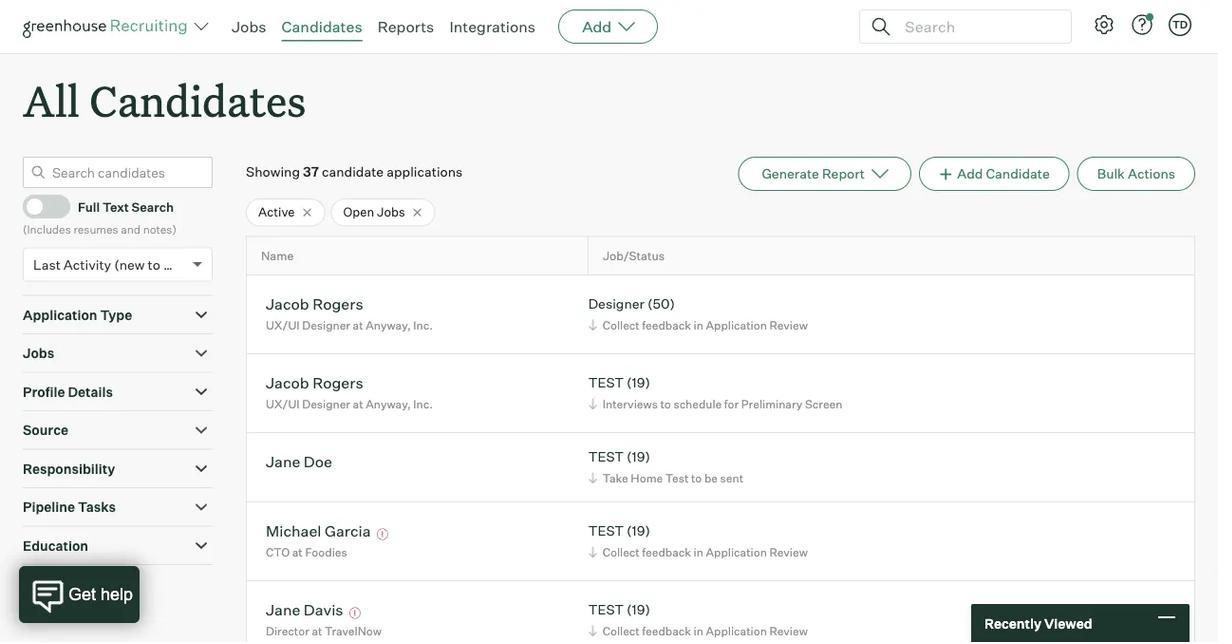 Task type: vqa. For each thing, say whether or not it's contained in the screenshot.
Current Pipeline Per Job
no



Task type: describe. For each thing, give the bounding box(es) containing it.
interviews
[[603, 397, 658, 411]]

open
[[343, 204, 374, 220]]

davis
[[304, 600, 343, 619]]

1 horizontal spatial jobs
[[232, 17, 266, 36]]

pipeline
[[23, 499, 75, 515]]

profile
[[23, 383, 65, 400]]

add candidate
[[958, 165, 1050, 182]]

3 review from the top
[[770, 624, 808, 638]]

source
[[23, 422, 68, 439]]

director
[[266, 624, 310, 638]]

full text search (includes resumes and notes)
[[23, 199, 177, 236]]

designer (50) collect feedback in application review
[[589, 296, 808, 332]]

designer for designer (50)
[[302, 318, 350, 332]]

take
[[603, 471, 629, 485]]

open jobs
[[343, 204, 405, 220]]

designer inside designer (50) collect feedback in application review
[[589, 296, 645, 312]]

michael garcia link
[[266, 521, 371, 543]]

details
[[68, 383, 113, 400]]

jacob for test
[[266, 373, 309, 392]]

reset filters button
[[23, 575, 137, 610]]

collect feedback in application review link for michael garcia
[[586, 543, 813, 561]]

to for old)
[[148, 256, 160, 273]]

notes)
[[143, 222, 177, 236]]

active
[[258, 204, 295, 220]]

3 in from the top
[[694, 624, 704, 638]]

application type
[[23, 307, 132, 323]]

bulk actions
[[1098, 165, 1176, 182]]

3 feedback from the top
[[642, 624, 691, 638]]

2 vertical spatial jobs
[[23, 345, 54, 362]]

anyway, for designer
[[366, 318, 411, 332]]

37
[[303, 164, 319, 180]]

schedule
[[674, 397, 722, 411]]

screen
[[805, 397, 843, 411]]

to inside 'test (19) take home test to be sent'
[[691, 471, 702, 485]]

jane for jane davis
[[266, 600, 301, 619]]

in for test (19)
[[694, 545, 704, 559]]

jacob rogers link for test
[[266, 373, 363, 395]]

configure image
[[1093, 13, 1116, 36]]

test
[[666, 471, 689, 485]]

foodies
[[305, 545, 347, 559]]

michael garcia has been in application review for more than 5 days image
[[374, 529, 391, 540]]

preliminary
[[742, 397, 803, 411]]

showing
[[246, 164, 300, 180]]

candidates link
[[282, 17, 362, 36]]

jane doe link
[[266, 452, 332, 474]]

garcia
[[325, 521, 371, 540]]

reset filters
[[51, 584, 127, 601]]

test for take home test to be sent
[[589, 448, 624, 465]]

jane davis link
[[266, 600, 343, 622]]

add candidate link
[[919, 157, 1070, 191]]

(includes
[[23, 222, 71, 236]]

jacob rogers ux/ui designer at anyway, inc. for test
[[266, 373, 433, 411]]

ux/ui for test (19)
[[266, 397, 300, 411]]

job/status
[[603, 249, 665, 263]]

filters
[[89, 584, 127, 601]]

take home test to be sent link
[[586, 469, 749, 487]]

michael garcia
[[266, 521, 371, 540]]

applications
[[387, 164, 463, 180]]

all
[[23, 72, 80, 128]]

4 test from the top
[[589, 601, 624, 618]]

actions
[[1128, 165, 1176, 182]]

(new
[[114, 256, 145, 273]]

text
[[103, 199, 129, 214]]

resumes
[[74, 222, 118, 236]]

reset
[[51, 584, 86, 601]]

integrations link
[[450, 17, 536, 36]]

add button
[[559, 9, 658, 44]]

Search text field
[[900, 13, 1054, 40]]

showing 37 candidate applications
[[246, 164, 463, 180]]

old)
[[163, 256, 188, 273]]

jobs link
[[232, 17, 266, 36]]

ux/ui for designer (50)
[[266, 318, 300, 332]]

rogers for designer
[[313, 294, 363, 313]]

bulk
[[1098, 165, 1125, 182]]

report
[[822, 165, 865, 182]]

travelnow
[[325, 624, 382, 638]]

name
[[261, 249, 294, 263]]

activity
[[63, 256, 111, 273]]

to for schedule
[[661, 397, 671, 411]]

td button
[[1169, 13, 1192, 36]]

bulk actions link
[[1078, 157, 1196, 191]]

4 (19) from the top
[[627, 601, 651, 618]]

in for designer (50)
[[694, 318, 704, 332]]

jane davis has been in application review for more than 5 days image
[[347, 608, 364, 619]]

recently viewed
[[985, 615, 1093, 631]]

last activity (new to old) option
[[33, 256, 188, 273]]

2 test (19) collect feedback in application review from the top
[[589, 601, 808, 638]]

2 horizontal spatial jobs
[[377, 204, 405, 220]]

director at travelnow
[[266, 624, 382, 638]]

candidate
[[322, 164, 384, 180]]

designer for test (19)
[[302, 397, 350, 411]]

all candidates
[[23, 72, 306, 128]]

collect for test (19)
[[603, 545, 640, 559]]

anyway, for test
[[366, 397, 411, 411]]



Task type: locate. For each thing, give the bounding box(es) containing it.
candidate reports are now available! apply filters and select "view in app" element
[[738, 157, 912, 191]]

review
[[770, 318, 808, 332], [770, 545, 808, 559], [770, 624, 808, 638]]

to inside the test (19) interviews to schedule for preliminary screen
[[661, 397, 671, 411]]

to
[[148, 256, 160, 273], [661, 397, 671, 411], [691, 471, 702, 485]]

0 vertical spatial to
[[148, 256, 160, 273]]

2 ux/ui from the top
[[266, 397, 300, 411]]

michael
[[266, 521, 322, 540]]

add inside popup button
[[582, 17, 612, 36]]

jane left doe
[[266, 452, 301, 471]]

review for test (19)
[[770, 545, 808, 559]]

jobs up profile
[[23, 345, 54, 362]]

2 vertical spatial to
[[691, 471, 702, 485]]

rogers up doe
[[313, 373, 363, 392]]

doe
[[304, 452, 332, 471]]

jacob rogers ux/ui designer at anyway, inc. up doe
[[266, 373, 433, 411]]

candidates
[[282, 17, 362, 36], [89, 72, 306, 128]]

0 vertical spatial collect
[[603, 318, 640, 332]]

1 test from the top
[[589, 374, 624, 391]]

1 jacob rogers link from the top
[[266, 294, 363, 316]]

integrations
[[450, 17, 536, 36]]

1 vertical spatial add
[[958, 165, 983, 182]]

inc.
[[413, 318, 433, 332], [413, 397, 433, 411]]

collect feedback in application review link
[[586, 316, 813, 334], [586, 543, 813, 561], [586, 622, 813, 640]]

feedback for designer (50)
[[642, 318, 691, 332]]

2 jacob from the top
[[266, 373, 309, 392]]

jobs right open
[[377, 204, 405, 220]]

generate report button
[[738, 157, 912, 191]]

1 (19) from the top
[[627, 374, 651, 391]]

test inside the test (19) interviews to schedule for preliminary screen
[[589, 374, 624, 391]]

1 vertical spatial jobs
[[377, 204, 405, 220]]

recently
[[985, 615, 1042, 631]]

jacob rogers ux/ui designer at anyway, inc. down name
[[266, 294, 433, 332]]

jacob rogers link up doe
[[266, 373, 363, 395]]

1 vertical spatial to
[[661, 397, 671, 411]]

candidates right jobs link on the top left of page
[[282, 17, 362, 36]]

1 horizontal spatial add
[[958, 165, 983, 182]]

jacob
[[266, 294, 309, 313], [266, 373, 309, 392]]

anyway,
[[366, 318, 411, 332], [366, 397, 411, 411]]

review inside designer (50) collect feedback in application review
[[770, 318, 808, 332]]

1 vertical spatial jacob rogers link
[[266, 373, 363, 395]]

designer
[[589, 296, 645, 312], [302, 318, 350, 332], [302, 397, 350, 411]]

jacob up jane doe
[[266, 373, 309, 392]]

1 feedback from the top
[[642, 318, 691, 332]]

2 vertical spatial feedback
[[642, 624, 691, 638]]

jacob rogers link down name
[[266, 294, 363, 316]]

collect for designer (50)
[[603, 318, 640, 332]]

jobs left candidates link on the top of page
[[232, 17, 266, 36]]

tasks
[[78, 499, 116, 515]]

1 vertical spatial review
[[770, 545, 808, 559]]

1 vertical spatial jacob rogers ux/ui designer at anyway, inc.
[[266, 373, 433, 411]]

in
[[694, 318, 704, 332], [694, 545, 704, 559], [694, 624, 704, 638]]

0 horizontal spatial jobs
[[23, 345, 54, 362]]

2 vertical spatial collect feedback in application review link
[[586, 622, 813, 640]]

2 review from the top
[[770, 545, 808, 559]]

1 vertical spatial rogers
[[313, 373, 363, 392]]

1 vertical spatial ux/ui
[[266, 397, 300, 411]]

2 horizontal spatial to
[[691, 471, 702, 485]]

3 collect feedback in application review link from the top
[[586, 622, 813, 640]]

interviews to schedule for preliminary screen link
[[586, 395, 848, 413]]

2 vertical spatial designer
[[302, 397, 350, 411]]

0 vertical spatial jacob rogers link
[[266, 294, 363, 316]]

test inside 'test (19) take home test to be sent'
[[589, 448, 624, 465]]

2 vertical spatial in
[[694, 624, 704, 638]]

checkmark image
[[31, 199, 46, 212]]

2 collect from the top
[[603, 545, 640, 559]]

2 (19) from the top
[[627, 448, 651, 465]]

test for interviews to schedule for preliminary screen
[[589, 374, 624, 391]]

0 vertical spatial jobs
[[232, 17, 266, 36]]

collect inside designer (50) collect feedback in application review
[[603, 318, 640, 332]]

0 vertical spatial collect feedback in application review link
[[586, 316, 813, 334]]

(19) inside 'test (19) take home test to be sent'
[[627, 448, 651, 465]]

test (19) collect feedback in application review
[[589, 523, 808, 559], [589, 601, 808, 638]]

0 vertical spatial jacob rogers ux/ui designer at anyway, inc.
[[266, 294, 433, 332]]

1 review from the top
[[770, 318, 808, 332]]

1 vertical spatial feedback
[[642, 545, 691, 559]]

0 vertical spatial add
[[582, 17, 612, 36]]

cto at foodies
[[266, 545, 347, 559]]

2 jane from the top
[[266, 600, 301, 619]]

jacob down name
[[266, 294, 309, 313]]

2 vertical spatial review
[[770, 624, 808, 638]]

2 collect feedback in application review link from the top
[[586, 543, 813, 561]]

1 rogers from the top
[[313, 294, 363, 313]]

(19) inside the test (19) interviews to schedule for preliminary screen
[[627, 374, 651, 391]]

1 jacob rogers ux/ui designer at anyway, inc. from the top
[[266, 294, 433, 332]]

at
[[353, 318, 363, 332], [353, 397, 363, 411], [292, 545, 303, 559], [312, 624, 322, 638]]

1 collect from the top
[[603, 318, 640, 332]]

1 vertical spatial inc.
[[413, 397, 433, 411]]

1 jacob from the top
[[266, 294, 309, 313]]

in inside designer (50) collect feedback in application review
[[694, 318, 704, 332]]

jane davis
[[266, 600, 343, 619]]

0 vertical spatial designer
[[589, 296, 645, 312]]

generate report
[[762, 165, 865, 182]]

inc. for test (19)
[[413, 397, 433, 411]]

Search candidates field
[[23, 157, 213, 188]]

reports
[[378, 17, 434, 36]]

greenhouse recruiting image
[[23, 15, 194, 38]]

jacob rogers link for designer
[[266, 294, 363, 316]]

td
[[1173, 18, 1188, 31]]

jane
[[266, 452, 301, 471], [266, 600, 301, 619]]

0 vertical spatial jane
[[266, 452, 301, 471]]

3 collect from the top
[[603, 624, 640, 638]]

0 vertical spatial anyway,
[[366, 318, 411, 332]]

1 ux/ui from the top
[[266, 318, 300, 332]]

jobs
[[232, 17, 266, 36], [377, 204, 405, 220], [23, 345, 54, 362]]

rogers down open
[[313, 294, 363, 313]]

feedback for test (19)
[[642, 545, 691, 559]]

0 vertical spatial in
[[694, 318, 704, 332]]

2 jacob rogers link from the top
[[266, 373, 363, 395]]

jacob rogers ux/ui designer at anyway, inc.
[[266, 294, 433, 332], [266, 373, 433, 411]]

full
[[78, 199, 100, 214]]

(19) for collect feedback in application review
[[627, 523, 651, 539]]

application inside designer (50) collect feedback in application review
[[706, 318, 767, 332]]

collect feedback in application review link for jane davis
[[586, 622, 813, 640]]

1 vertical spatial collect
[[603, 545, 640, 559]]

2 in from the top
[[694, 545, 704, 559]]

3 (19) from the top
[[627, 523, 651, 539]]

0 vertical spatial ux/ui
[[266, 318, 300, 332]]

(19)
[[627, 374, 651, 391], [627, 448, 651, 465], [627, 523, 651, 539], [627, 601, 651, 618]]

2 anyway, from the top
[[366, 397, 411, 411]]

jane doe
[[266, 452, 332, 471]]

to left 'schedule' on the bottom of page
[[661, 397, 671, 411]]

profile details
[[23, 383, 113, 400]]

(19) for interviews to schedule for preliminary screen
[[627, 374, 651, 391]]

1 collect feedback in application review link from the top
[[586, 316, 813, 334]]

1 anyway, from the top
[[366, 318, 411, 332]]

inc. for designer (50)
[[413, 318, 433, 332]]

0 vertical spatial rogers
[[313, 294, 363, 313]]

add for add candidate
[[958, 165, 983, 182]]

(50)
[[648, 296, 675, 312]]

1 vertical spatial jacob
[[266, 373, 309, 392]]

1 vertical spatial anyway,
[[366, 397, 411, 411]]

0 vertical spatial candidates
[[282, 17, 362, 36]]

2 test from the top
[[589, 448, 624, 465]]

1 vertical spatial designer
[[302, 318, 350, 332]]

ux/ui up jane doe
[[266, 397, 300, 411]]

jane for jane doe
[[266, 452, 301, 471]]

rogers
[[313, 294, 363, 313], [313, 373, 363, 392]]

cto
[[266, 545, 290, 559]]

jacob rogers ux/ui designer at anyway, inc. for designer
[[266, 294, 433, 332]]

viewed
[[1045, 615, 1093, 631]]

1 vertical spatial in
[[694, 545, 704, 559]]

reports link
[[378, 17, 434, 36]]

candidate
[[986, 165, 1050, 182]]

rogers for test
[[313, 373, 363, 392]]

test (19) interviews to schedule for preliminary screen
[[589, 374, 843, 411]]

0 vertical spatial jacob
[[266, 294, 309, 313]]

last activity (new to old)
[[33, 256, 188, 273]]

sent
[[721, 471, 744, 485]]

education
[[23, 537, 88, 554]]

test for collect feedback in application review
[[589, 523, 624, 539]]

home
[[631, 471, 663, 485]]

1 test (19) collect feedback in application review from the top
[[589, 523, 808, 559]]

test (19) take home test to be sent
[[589, 448, 744, 485]]

td button
[[1165, 9, 1196, 40]]

3 test from the top
[[589, 523, 624, 539]]

and
[[121, 222, 141, 236]]

1 jane from the top
[[266, 452, 301, 471]]

review for designer (50)
[[770, 318, 808, 332]]

be
[[705, 471, 718, 485]]

0 horizontal spatial to
[[148, 256, 160, 273]]

ux/ui
[[266, 318, 300, 332], [266, 397, 300, 411]]

1 vertical spatial candidates
[[89, 72, 306, 128]]

generate
[[762, 165, 820, 182]]

2 inc. from the top
[[413, 397, 433, 411]]

1 inc. from the top
[[413, 318, 433, 332]]

ux/ui down name
[[266, 318, 300, 332]]

0 vertical spatial review
[[770, 318, 808, 332]]

feedback inside designer (50) collect feedback in application review
[[642, 318, 691, 332]]

application
[[23, 307, 97, 323], [706, 318, 767, 332], [706, 545, 767, 559], [706, 624, 767, 638]]

search
[[132, 199, 174, 214]]

jane up director at bottom left
[[266, 600, 301, 619]]

0 horizontal spatial add
[[582, 17, 612, 36]]

candidates down jobs link on the top left of page
[[89, 72, 306, 128]]

2 rogers from the top
[[313, 373, 363, 392]]

jacob for designer
[[266, 294, 309, 313]]

to left old)
[[148, 256, 160, 273]]

1 in from the top
[[694, 318, 704, 332]]

2 feedback from the top
[[642, 545, 691, 559]]

responsibility
[[23, 460, 115, 477]]

for
[[725, 397, 739, 411]]

last
[[33, 256, 61, 273]]

pipeline tasks
[[23, 499, 116, 515]]

1 vertical spatial jane
[[266, 600, 301, 619]]

1 horizontal spatial to
[[661, 397, 671, 411]]

type
[[100, 307, 132, 323]]

2 vertical spatial collect
[[603, 624, 640, 638]]

1 vertical spatial collect feedback in application review link
[[586, 543, 813, 561]]

add for add
[[582, 17, 612, 36]]

to left be
[[691, 471, 702, 485]]

2 jacob rogers ux/ui designer at anyway, inc. from the top
[[266, 373, 433, 411]]

1 vertical spatial test (19) collect feedback in application review
[[589, 601, 808, 638]]

0 vertical spatial inc.
[[413, 318, 433, 332]]

0 vertical spatial feedback
[[642, 318, 691, 332]]

(19) for take home test to be sent
[[627, 448, 651, 465]]

0 vertical spatial test (19) collect feedback in application review
[[589, 523, 808, 559]]



